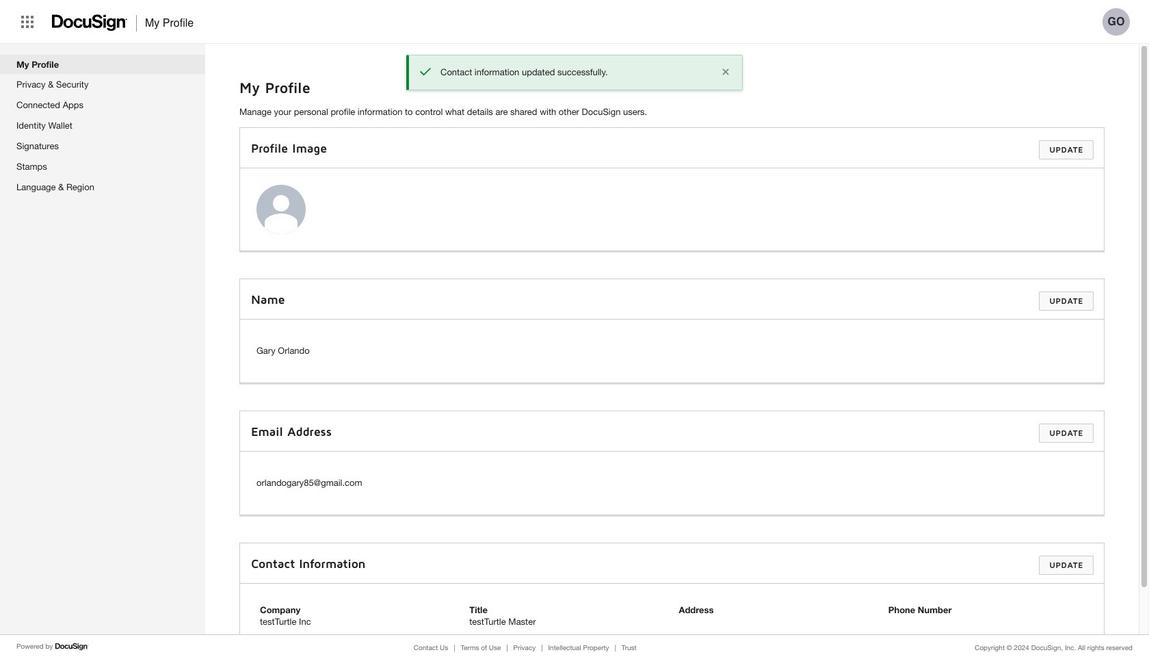 Task type: locate. For each thing, give the bounding box(es) containing it.
docusign image
[[52, 10, 128, 35], [55, 641, 89, 652]]

1 vertical spatial docusign image
[[55, 641, 89, 652]]



Task type: describe. For each thing, give the bounding box(es) containing it.
default profile image element
[[257, 185, 306, 234]]

default profile image image
[[257, 185, 306, 234]]

0 vertical spatial docusign image
[[52, 10, 128, 35]]



Task type: vqa. For each thing, say whether or not it's contained in the screenshot.
your uploaded profile image
no



